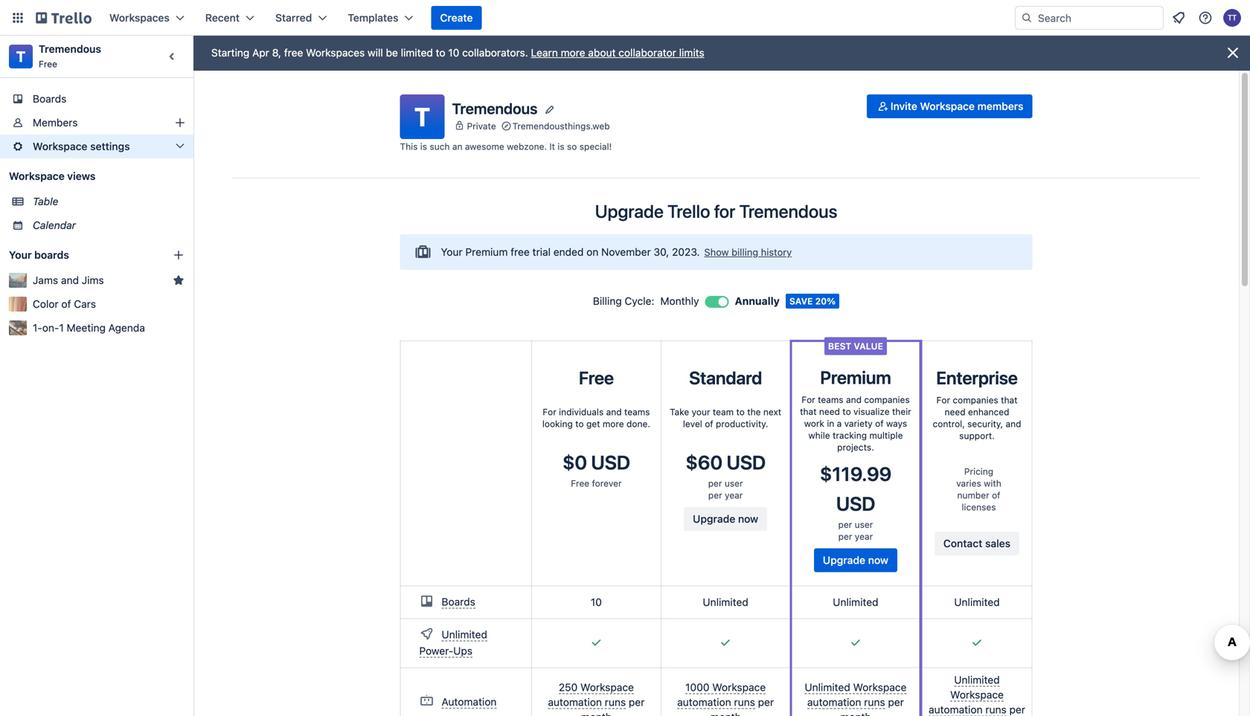 Task type: locate. For each thing, give the bounding box(es) containing it.
upgrade now button down $60 usd per user per year
[[684, 508, 768, 531]]

1 horizontal spatial upgrade now
[[823, 555, 889, 567]]

upgrade now down $119.99 usd per user per year
[[823, 555, 889, 567]]

user down productivity.
[[725, 479, 743, 489]]

recent button
[[196, 6, 264, 30]]

0 horizontal spatial teams
[[625, 407, 650, 418]]

0 horizontal spatial for
[[543, 407, 557, 418]]

need up control,
[[945, 407, 966, 418]]

1 vertical spatial year
[[855, 532, 873, 542]]

that inside enterprise for companies that need enhanced control, security, and support.
[[1001, 395, 1018, 406]]

0 vertical spatial year
[[725, 491, 743, 501]]

1 horizontal spatial free
[[511, 246, 530, 258]]

table
[[33, 195, 58, 208]]

unlimited
[[703, 597, 749, 609], [833, 597, 879, 609], [955, 597, 1000, 609], [442, 629, 487, 641], [955, 674, 1000, 687], [805, 682, 851, 694]]

cars
[[74, 298, 96, 310]]

upgrade now button down $119.99 usd per user per year
[[814, 549, 898, 573]]

for up work
[[802, 395, 816, 405]]

runs inside 250 workspace automation runs
[[605, 697, 626, 709]]

invite workspace members button
[[867, 95, 1033, 118]]

user down the $119.99
[[855, 520, 873, 530]]

premium left the trial
[[466, 246, 508, 258]]

year down productivity.
[[725, 491, 743, 501]]

apr
[[252, 47, 269, 59]]

0 vertical spatial workspaces
[[109, 12, 170, 24]]

that up enhanced
[[1001, 395, 1018, 406]]

0 horizontal spatial need
[[819, 407, 840, 417]]

upgrade down $119.99 usd per user per year
[[823, 555, 866, 567]]

usd for $60
[[727, 451, 766, 474]]

of up multiple
[[876, 419, 884, 429]]

1 vertical spatial more
[[603, 419, 624, 430]]

1 vertical spatial upgrade now
[[823, 555, 889, 567]]

0 horizontal spatial more
[[561, 47, 586, 59]]

year inside $60 usd per user per year
[[725, 491, 743, 501]]

2 horizontal spatial tremendous
[[740, 201, 838, 222]]

done.
[[627, 419, 651, 430]]

tremendous down back to home image
[[39, 43, 101, 55]]

0 vertical spatial user
[[725, 479, 743, 489]]

1 vertical spatial workspaces
[[306, 47, 365, 59]]

tremendousthings.web link
[[513, 119, 610, 133]]

back to home image
[[36, 6, 92, 30]]

free inside the $0 usd free forever
[[571, 479, 590, 489]]

is
[[420, 141, 427, 152], [558, 141, 565, 152]]

companies up enhanced
[[953, 395, 999, 406]]

1 horizontal spatial for
[[802, 395, 816, 405]]

to up the variety
[[843, 407, 851, 417]]

settings
[[90, 140, 130, 153]]

need inside "premium for teams and companies that need to visualize their work in a variety of ways while tracking multiple projects."
[[819, 407, 840, 417]]

$119.99 usd per user per year
[[820, 463, 892, 542]]

month
[[581, 712, 612, 717], [711, 712, 741, 717], [841, 712, 871, 717]]

10
[[448, 47, 460, 59], [591, 597, 602, 609]]

for inside enterprise for companies that need enhanced control, security, and support.
[[937, 395, 951, 406]]

and
[[61, 274, 79, 287], [846, 395, 862, 405], [606, 407, 622, 418], [1006, 419, 1022, 430]]

1 vertical spatial free
[[511, 246, 530, 258]]

number
[[958, 491, 990, 501]]

0 horizontal spatial month
[[581, 712, 612, 717]]

0 horizontal spatial 10
[[448, 47, 460, 59]]

now for $119.99 usd
[[868, 555, 889, 567]]

0 vertical spatial teams
[[818, 395, 844, 405]]

2 month from the left
[[711, 712, 741, 717]]

cycle
[[625, 295, 652, 307]]

1
[[59, 322, 64, 334]]

work
[[804, 419, 825, 429]]

so
[[567, 141, 577, 152]]

now down $60 usd per user per year
[[738, 513, 759, 526]]

user for $60
[[725, 479, 743, 489]]

productivity.
[[716, 419, 768, 430]]

0 vertical spatial 10
[[448, 47, 460, 59]]

1 horizontal spatial that
[[1001, 395, 1018, 406]]

user inside $119.99 usd per user per year
[[855, 520, 873, 530]]

1 horizontal spatial upgrade now button
[[814, 549, 898, 573]]

workspaces up workspace navigation collapse icon
[[109, 12, 170, 24]]

of inside take your team to the next level of productivity.
[[705, 419, 714, 430]]

automation inside 1000 workspace automation runs
[[678, 697, 732, 709]]

recent
[[205, 12, 240, 24]]

and inside "premium for teams and companies that need to visualize their work in a variety of ways while tracking multiple projects."
[[846, 395, 862, 405]]

for inside for individuals and teams looking to get more done.
[[543, 407, 557, 418]]

and right 'individuals'
[[606, 407, 622, 418]]

1 vertical spatial now
[[868, 555, 889, 567]]

tremendous free
[[39, 43, 101, 69]]

more right learn
[[561, 47, 586, 59]]

views
[[67, 170, 96, 182]]

show
[[705, 247, 729, 258]]

premium for teams and companies that need to visualize their work in a variety of ways while tracking multiple projects.
[[800, 367, 912, 453]]

1 horizontal spatial tremendous
[[452, 100, 538, 117]]

contact
[[944, 538, 983, 550]]

jams and jims
[[33, 274, 104, 287]]

t left tremendous free
[[16, 48, 25, 65]]

get
[[587, 419, 600, 430]]

upgrade now for $60 usd
[[693, 513, 759, 526]]

1 horizontal spatial more
[[603, 419, 624, 430]]

companies up their
[[864, 395, 910, 405]]

per month for unlimited workspace automation runs
[[841, 697, 904, 717]]

looking
[[543, 419, 573, 430]]

more inside for individuals and teams looking to get more done.
[[603, 419, 624, 430]]

automation
[[442, 696, 497, 709]]

licenses
[[962, 502, 996, 513]]

1 horizontal spatial unlimited workspace automation runs
[[929, 674, 1007, 716]]

more
[[561, 47, 586, 59], [603, 419, 624, 430]]

2 horizontal spatial for
[[937, 395, 951, 406]]

1 horizontal spatial per month
[[711, 697, 774, 717]]

1-
[[33, 322, 42, 334]]

upgrade now button for $60 usd
[[684, 508, 768, 531]]

their
[[892, 407, 912, 417]]

upgrade now button
[[684, 508, 768, 531], [814, 549, 898, 573]]

that inside "premium for teams and companies that need to visualize their work in a variety of ways while tracking multiple projects."
[[800, 407, 817, 417]]

upgrade now button for $119.99 usd
[[814, 549, 898, 573]]

3 month from the left
[[841, 712, 871, 717]]

private
[[467, 121, 496, 131]]

1 horizontal spatial is
[[558, 141, 565, 152]]

on-
[[42, 322, 59, 334]]

and inside for individuals and teams looking to get more done.
[[606, 407, 622, 418]]

for
[[714, 201, 736, 222]]

0 vertical spatial upgrade now button
[[684, 508, 768, 531]]

upgrade
[[595, 201, 664, 222], [693, 513, 736, 526], [823, 555, 866, 567]]

workspaces left will
[[306, 47, 365, 59]]

t up the this
[[414, 101, 430, 132]]

starting apr 8, free workspaces will be limited to 10 collaborators. learn more about collaborator limits
[[211, 47, 705, 59]]

upgrade now down $60 usd per user per year
[[693, 513, 759, 526]]

special!
[[580, 141, 612, 152]]

free left the trial
[[511, 246, 530, 258]]

month for 1000
[[711, 712, 741, 717]]

2 horizontal spatial month
[[841, 712, 871, 717]]

standard
[[689, 368, 762, 389]]

need up the in
[[819, 407, 840, 417]]

sales
[[986, 538, 1011, 550]]

1 horizontal spatial 10
[[591, 597, 602, 609]]

agenda
[[108, 322, 145, 334]]

year for $119.99
[[855, 532, 873, 542]]

0 horizontal spatial usd
[[591, 451, 630, 474]]

1 vertical spatial t
[[414, 101, 430, 132]]

year inside $119.99 usd per user per year
[[855, 532, 873, 542]]

0 vertical spatial upgrade
[[595, 201, 664, 222]]

0 horizontal spatial t
[[16, 48, 25, 65]]

0 horizontal spatial workspaces
[[109, 12, 170, 24]]

1 horizontal spatial premium
[[820, 367, 891, 388]]

1 vertical spatial upgrade
[[693, 513, 736, 526]]

0 horizontal spatial free
[[284, 47, 303, 59]]

color of cars link
[[33, 297, 185, 312]]

1 horizontal spatial t
[[414, 101, 430, 132]]

1 horizontal spatial boards
[[442, 596, 476, 609]]

1 horizontal spatial month
[[711, 712, 741, 717]]

0 vertical spatial tremendous
[[39, 43, 101, 55]]

0 vertical spatial now
[[738, 513, 759, 526]]

usd inside $60 usd per user per year
[[727, 451, 766, 474]]

1 vertical spatial premium
[[820, 367, 891, 388]]

workspace settings
[[33, 140, 130, 153]]

0 horizontal spatial user
[[725, 479, 743, 489]]

year down the $119.99
[[855, 532, 873, 542]]

0 horizontal spatial is
[[420, 141, 427, 152]]

2 is from the left
[[558, 141, 565, 152]]

1 is from the left
[[420, 141, 427, 152]]

tremendous up history
[[740, 201, 838, 222]]

be
[[386, 47, 398, 59]]

to down 'individuals'
[[576, 419, 584, 430]]

boards
[[34, 249, 69, 261]]

color of cars
[[33, 298, 96, 310]]

ended
[[554, 246, 584, 258]]

0 vertical spatial premium
[[466, 246, 508, 258]]

2 horizontal spatial usd
[[836, 493, 876, 515]]

color
[[33, 298, 59, 310]]

t inside t link
[[16, 48, 25, 65]]

0 vertical spatial boards
[[33, 93, 67, 105]]

0 horizontal spatial boards
[[33, 93, 67, 105]]

0 horizontal spatial upgrade now
[[693, 513, 759, 526]]

next
[[764, 407, 782, 418]]

companies
[[864, 395, 910, 405], [953, 395, 999, 406]]

and up 'visualize'
[[846, 395, 862, 405]]

0 horizontal spatial year
[[725, 491, 743, 501]]

0 horizontal spatial per month
[[581, 697, 645, 717]]

primary element
[[0, 0, 1251, 36]]

0 horizontal spatial upgrade
[[595, 201, 664, 222]]

Search field
[[1033, 7, 1163, 29]]

templates button
[[339, 6, 422, 30]]

companies inside "premium for teams and companies that need to visualize their work in a variety of ways while tracking multiple projects."
[[864, 395, 910, 405]]

jims
[[82, 274, 104, 287]]

upgrade now
[[693, 513, 759, 526], [823, 555, 889, 567]]

0 horizontal spatial your
[[9, 249, 32, 261]]

for for enterprise
[[937, 395, 951, 406]]

ways
[[887, 419, 907, 429]]

teams up done.
[[625, 407, 650, 418]]

t inside t button
[[414, 101, 430, 132]]

1 vertical spatial tremendous
[[452, 100, 538, 117]]

of down your
[[705, 419, 714, 430]]

2 vertical spatial tremendous
[[740, 201, 838, 222]]

workspace inside popup button
[[33, 140, 87, 153]]

0 vertical spatial t
[[16, 48, 25, 65]]

1 horizontal spatial companies
[[953, 395, 999, 406]]

to up productivity.
[[737, 407, 745, 418]]

teams inside for individuals and teams looking to get more done.
[[625, 407, 650, 418]]

upgrade up november
[[595, 201, 664, 222]]

workspace inside "button"
[[920, 100, 975, 112]]

1 horizontal spatial now
[[868, 555, 889, 567]]

monthly
[[661, 295, 699, 307]]

is right it
[[558, 141, 565, 152]]

of inside "premium for teams and companies that need to visualize their work in a variety of ways while tracking multiple projects."
[[876, 419, 884, 429]]

workspace
[[920, 100, 975, 112], [33, 140, 87, 153], [9, 170, 65, 182], [581, 682, 634, 694], [713, 682, 766, 694], [853, 682, 907, 694], [951, 689, 1004, 702]]

usd inside the $0 usd free forever
[[591, 451, 630, 474]]

0 horizontal spatial now
[[738, 513, 759, 526]]

1 vertical spatial boards
[[442, 596, 476, 609]]

about
[[588, 47, 616, 59]]

0 horizontal spatial companies
[[864, 395, 910, 405]]

2 per month from the left
[[711, 697, 774, 717]]

now down $119.99 usd per user per year
[[868, 555, 889, 567]]

while
[[809, 431, 830, 441]]

1 month from the left
[[581, 712, 612, 717]]

free up 'individuals'
[[579, 368, 614, 389]]

teams up the in
[[818, 395, 844, 405]]

1 vertical spatial teams
[[625, 407, 650, 418]]

free right 8,
[[284, 47, 303, 59]]

1 horizontal spatial upgrade
[[693, 513, 736, 526]]

boards up members
[[33, 93, 67, 105]]

0 vertical spatial free
[[284, 47, 303, 59]]

upgrade down $60 usd per user per year
[[693, 513, 736, 526]]

0 horizontal spatial premium
[[466, 246, 508, 258]]

usd for $119.99
[[836, 493, 876, 515]]

1 vertical spatial 10
[[591, 597, 602, 609]]

1 vertical spatial upgrade now button
[[814, 549, 898, 573]]

learn more about collaborator limits link
[[531, 47, 705, 59]]

that up work
[[800, 407, 817, 417]]

workspace views
[[9, 170, 96, 182]]

1 vertical spatial user
[[855, 520, 873, 530]]

3 per month from the left
[[841, 697, 904, 717]]

boards link
[[0, 87, 194, 111]]

for individuals and teams looking to get more done.
[[543, 407, 651, 430]]

of down with
[[992, 491, 1001, 501]]

now for $60 usd
[[738, 513, 759, 526]]

per month for 250 workspace automation runs
[[581, 697, 645, 717]]

1 vertical spatial that
[[800, 407, 817, 417]]

0 vertical spatial that
[[1001, 395, 1018, 406]]

individuals
[[559, 407, 604, 418]]

for up 'looking'
[[543, 407, 557, 418]]

a
[[837, 419, 842, 429]]

1 horizontal spatial need
[[945, 407, 966, 418]]

control,
[[933, 419, 965, 430]]

for inside "premium for teams and companies that need to visualize their work in a variety of ways while tracking multiple projects."
[[802, 395, 816, 405]]

premium inside "premium for teams and companies that need to visualize their work in a variety of ways while tracking multiple projects."
[[820, 367, 891, 388]]

tremendousthings.web
[[513, 121, 610, 131]]

0 horizontal spatial upgrade now button
[[684, 508, 768, 531]]

for up control,
[[937, 395, 951, 406]]

user inside $60 usd per user per year
[[725, 479, 743, 489]]

calendar
[[33, 219, 76, 232]]

1 horizontal spatial teams
[[818, 395, 844, 405]]

2 horizontal spatial upgrade
[[823, 555, 866, 567]]

need inside enterprise for companies that need enhanced control, security, and support.
[[945, 407, 966, 418]]

of
[[61, 298, 71, 310], [876, 419, 884, 429], [705, 419, 714, 430], [992, 491, 1001, 501]]

usd down the $119.99
[[836, 493, 876, 515]]

1000 workspace automation runs
[[678, 682, 766, 709]]

tracking
[[833, 431, 867, 441]]

1 horizontal spatial user
[[855, 520, 873, 530]]

1 per month from the left
[[581, 697, 645, 717]]

automation inside 250 workspace automation runs
[[548, 697, 602, 709]]

more right get
[[603, 419, 624, 430]]

0 horizontal spatial that
[[800, 407, 817, 417]]

tremendous up private
[[452, 100, 538, 117]]

user for $119.99
[[855, 520, 873, 530]]

1 vertical spatial free
[[579, 368, 614, 389]]

usd for $0
[[591, 451, 630, 474]]

1 horizontal spatial year
[[855, 532, 873, 542]]

usd down productivity.
[[727, 451, 766, 474]]

and left jims
[[61, 274, 79, 287]]

free down $0 at the left bottom of the page
[[571, 479, 590, 489]]

2 vertical spatial upgrade
[[823, 555, 866, 567]]

is right the this
[[420, 141, 427, 152]]

your for your premium free trial ended on november 30, 2023. show billing history
[[441, 246, 463, 258]]

per month
[[581, 697, 645, 717], [711, 697, 774, 717], [841, 697, 904, 717]]

take
[[670, 407, 689, 418]]

workspace navigation collapse icon image
[[162, 46, 183, 67]]

save 20%
[[790, 296, 836, 307]]

0 horizontal spatial tremendous
[[39, 43, 101, 55]]

workspaces inside "workspaces" dropdown button
[[109, 12, 170, 24]]

2 horizontal spatial per month
[[841, 697, 904, 717]]

usd up forever
[[591, 451, 630, 474]]

and inside enterprise for companies that need enhanced control, security, and support.
[[1006, 419, 1022, 430]]

1 horizontal spatial usd
[[727, 451, 766, 474]]

and down enhanced
[[1006, 419, 1022, 430]]

250
[[559, 682, 578, 694]]

2 vertical spatial free
[[571, 479, 590, 489]]

0 vertical spatial free
[[39, 59, 57, 69]]

enterprise for companies that need enhanced control, security, and support.
[[933, 368, 1022, 441]]

premium up 'visualize'
[[820, 367, 891, 388]]

boards up unlimited power-ups
[[442, 596, 476, 609]]

0 vertical spatial upgrade now
[[693, 513, 759, 526]]

usd inside $119.99 usd per user per year
[[836, 493, 876, 515]]

invite
[[891, 100, 918, 112]]

upgrade for $60 usd
[[693, 513, 736, 526]]

of inside pricing varies with number of licenses
[[992, 491, 1001, 501]]

1 horizontal spatial your
[[441, 246, 463, 258]]

free down tremendous link
[[39, 59, 57, 69]]

t for t button
[[414, 101, 430, 132]]



Task type: vqa. For each thing, say whether or not it's contained in the screenshot.
solutions
no



Task type: describe. For each thing, give the bounding box(es) containing it.
visualize
[[854, 407, 890, 417]]

1-on-1 meeting agenda
[[33, 322, 145, 334]]

pricing
[[965, 467, 994, 477]]

t link
[[9, 45, 33, 68]]

this
[[400, 141, 418, 152]]

table link
[[33, 194, 185, 209]]

members link
[[0, 111, 194, 135]]

workspace inside 1000 workspace automation runs
[[713, 682, 766, 694]]

search image
[[1021, 12, 1033, 24]]

calendar link
[[33, 218, 185, 233]]

$0 usd free forever
[[563, 451, 630, 489]]

unlimited inside unlimited power-ups
[[442, 629, 487, 641]]

webzone.
[[507, 141, 547, 152]]

billing cycle : monthly
[[593, 295, 699, 307]]

year for $60
[[725, 491, 743, 501]]

security,
[[968, 419, 1004, 430]]

billing
[[593, 295, 622, 307]]

projects.
[[838, 443, 874, 453]]

workspaces button
[[100, 6, 193, 30]]

enterprise
[[937, 368, 1018, 389]]

jams
[[33, 274, 58, 287]]

runs inside 1000 workspace automation runs
[[734, 697, 755, 709]]

billing
[[732, 247, 759, 258]]

will
[[368, 47, 383, 59]]

upgrade for $119.99 usd
[[823, 555, 866, 567]]

templates
[[348, 12, 399, 24]]

members
[[33, 116, 78, 129]]

your premium free trial ended on november 30, 2023. show billing history
[[441, 246, 792, 258]]

tremendous for tremendous
[[452, 100, 538, 117]]

november
[[602, 246, 651, 258]]

$0
[[563, 451, 587, 474]]

multiple
[[870, 431, 903, 441]]

with
[[984, 479, 1002, 489]]

boards inside boards link
[[33, 93, 67, 105]]

to inside take your team to the next level of productivity.
[[737, 407, 745, 418]]

1-on-1 meeting agenda link
[[33, 321, 185, 336]]

learn
[[531, 47, 558, 59]]

2023.
[[672, 246, 700, 258]]

variety
[[845, 419, 873, 429]]

month for 250
[[581, 712, 612, 717]]

free inside tremendous free
[[39, 59, 57, 69]]

$119.99
[[820, 463, 892, 486]]

your for your boards
[[9, 249, 32, 261]]

to right limited
[[436, 47, 446, 59]]

create button
[[431, 6, 482, 30]]

awesome
[[465, 141, 505, 152]]

0 notifications image
[[1170, 9, 1188, 27]]

trello
[[668, 201, 710, 222]]

show billing history button
[[705, 245, 792, 261]]

add board image
[[173, 249, 185, 261]]

t for t link
[[16, 48, 25, 65]]

your boards with 3 items element
[[9, 246, 150, 264]]

tremendous link
[[39, 43, 101, 55]]

to inside for individuals and teams looking to get more done.
[[576, 419, 584, 430]]

30,
[[654, 246, 669, 258]]

limits
[[679, 47, 705, 59]]

starred button
[[267, 6, 336, 30]]

the
[[748, 407, 761, 418]]

open information menu image
[[1198, 10, 1213, 25]]

team
[[713, 407, 734, 418]]

0 horizontal spatial unlimited workspace automation runs
[[805, 682, 907, 709]]

contact sales link
[[935, 532, 1020, 556]]

support.
[[960, 431, 995, 441]]

0 vertical spatial more
[[561, 47, 586, 59]]

companies inside enterprise for companies that need enhanced control, security, and support.
[[953, 395, 999, 406]]

$60
[[686, 451, 723, 474]]

8,
[[272, 47, 281, 59]]

enhanced
[[968, 407, 1010, 418]]

trial
[[533, 246, 551, 258]]

$60 usd per user per year
[[686, 451, 766, 501]]

teams inside "premium for teams and companies that need to visualize their work in a variety of ways while tracking multiple projects."
[[818, 395, 844, 405]]

starred icon image
[[173, 275, 185, 287]]

an
[[452, 141, 463, 152]]

workspace inside 250 workspace automation runs
[[581, 682, 634, 694]]

per month for 1000 workspace automation runs
[[711, 697, 774, 717]]

starred
[[275, 12, 312, 24]]

save
[[790, 296, 813, 307]]

level
[[683, 419, 703, 430]]

meeting
[[67, 322, 106, 334]]

jams and jims link
[[33, 273, 167, 288]]

sm image
[[876, 99, 891, 114]]

annually
[[735, 295, 780, 307]]

members
[[978, 100, 1024, 112]]

your
[[692, 407, 711, 418]]

take your team to the next level of productivity.
[[670, 407, 782, 430]]

tremendous for tremendous free
[[39, 43, 101, 55]]

create
[[440, 12, 473, 24]]

for for premium
[[802, 395, 816, 405]]

of left cars
[[61, 298, 71, 310]]

:
[[652, 295, 655, 307]]

upgrade trello for tremendous
[[595, 201, 838, 222]]

your boards
[[9, 249, 69, 261]]

varies
[[957, 479, 982, 489]]

month for unlimited
[[841, 712, 871, 717]]

1 horizontal spatial workspaces
[[306, 47, 365, 59]]

collaborator
[[619, 47, 677, 59]]

upgrade now for $119.99 usd
[[823, 555, 889, 567]]

to inside "premium for teams and companies that need to visualize their work in a variety of ways while tracking multiple projects."
[[843, 407, 851, 417]]

20%
[[816, 296, 836, 307]]

terry turtle (terryturtle) image
[[1224, 9, 1242, 27]]



